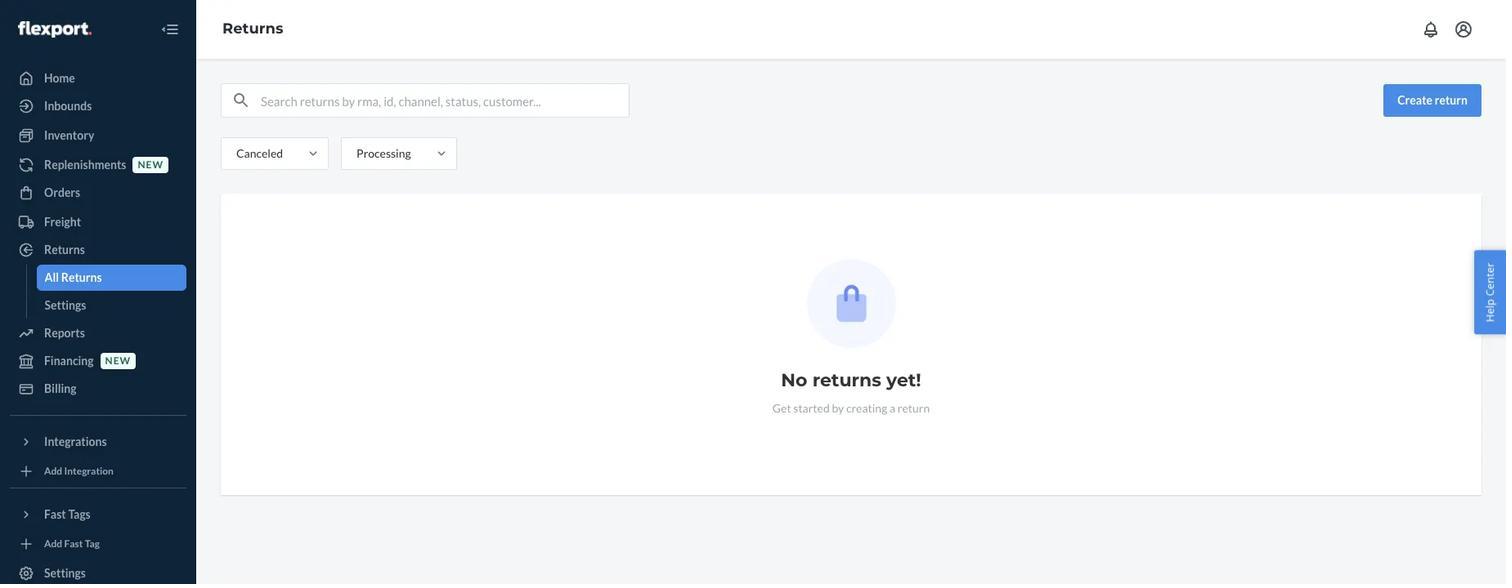 Task type: vqa. For each thing, say whether or not it's contained in the screenshot.
0 text box
no



Task type: locate. For each thing, give the bounding box(es) containing it.
integration
[[64, 466, 114, 478]]

2 vertical spatial returns
[[61, 271, 102, 285]]

orders link
[[10, 180, 186, 206]]

1 settings from the top
[[45, 299, 86, 312]]

inventory link
[[10, 123, 186, 149]]

tag
[[85, 539, 100, 551]]

canceled
[[236, 146, 283, 160]]

empty list image
[[807, 259, 896, 348]]

return
[[1435, 93, 1468, 107], [898, 402, 930, 416]]

Search returns by rma, id, channel, status, customer... text field
[[261, 84, 629, 117]]

1 vertical spatial returns
[[44, 243, 85, 257]]

1 vertical spatial settings
[[44, 567, 86, 581]]

1 horizontal spatial new
[[138, 159, 164, 171]]

center
[[1483, 263, 1498, 296]]

processing
[[357, 146, 411, 160]]

integrations button
[[10, 429, 186, 456]]

new for replenishments
[[138, 159, 164, 171]]

reports link
[[10, 321, 186, 347]]

add for add integration
[[44, 466, 62, 478]]

new
[[138, 159, 164, 171], [105, 355, 131, 368]]

new up orders link
[[138, 159, 164, 171]]

settings link
[[36, 293, 186, 319], [10, 561, 186, 585]]

fast left "tag"
[[64, 539, 83, 551]]

0 vertical spatial fast
[[44, 508, 66, 522]]

add for add fast tag
[[44, 539, 62, 551]]

settings down add fast tag
[[44, 567, 86, 581]]

0 vertical spatial returns link
[[222, 20, 283, 38]]

return right a
[[898, 402, 930, 416]]

new down reports link
[[105, 355, 131, 368]]

creating
[[847, 402, 888, 416]]

0 horizontal spatial return
[[898, 402, 930, 416]]

settings link down add fast tag link
[[10, 561, 186, 585]]

orders
[[44, 186, 80, 200]]

new for financing
[[105, 355, 131, 368]]

returns link
[[222, 20, 283, 38], [10, 237, 186, 263]]

0 vertical spatial new
[[138, 159, 164, 171]]

fast inside add fast tag link
[[64, 539, 83, 551]]

2 add from the top
[[44, 539, 62, 551]]

0 vertical spatial add
[[44, 466, 62, 478]]

add left integration
[[44, 466, 62, 478]]

fast tags
[[44, 508, 91, 522]]

freight
[[44, 215, 81, 229]]

add fast tag link
[[10, 535, 186, 555]]

returns
[[222, 20, 283, 38], [44, 243, 85, 257], [61, 271, 102, 285]]

create return button
[[1384, 84, 1482, 117]]

1 vertical spatial new
[[105, 355, 131, 368]]

returns
[[813, 370, 882, 392]]

settings
[[45, 299, 86, 312], [44, 567, 86, 581]]

flexport logo image
[[18, 21, 91, 37]]

1 horizontal spatial returns link
[[222, 20, 283, 38]]

add
[[44, 466, 62, 478], [44, 539, 62, 551]]

0 horizontal spatial returns link
[[10, 237, 186, 263]]

add down 'fast tags'
[[44, 539, 62, 551]]

1 vertical spatial add
[[44, 539, 62, 551]]

0 vertical spatial settings link
[[36, 293, 186, 319]]

fast tags button
[[10, 502, 186, 528]]

billing
[[44, 382, 76, 396]]

settings link down all returns "link"
[[36, 293, 186, 319]]

0 vertical spatial return
[[1435, 93, 1468, 107]]

replenishments
[[44, 158, 126, 172]]

a
[[890, 402, 896, 416]]

1 horizontal spatial return
[[1435, 93, 1468, 107]]

1 vertical spatial return
[[898, 402, 930, 416]]

0 horizontal spatial new
[[105, 355, 131, 368]]

create
[[1398, 93, 1433, 107]]

return right 'create'
[[1435, 93, 1468, 107]]

inbounds link
[[10, 93, 186, 119]]

0 vertical spatial settings
[[45, 299, 86, 312]]

1 vertical spatial fast
[[64, 539, 83, 551]]

1 add from the top
[[44, 466, 62, 478]]

returns inside "link"
[[61, 271, 102, 285]]

open notifications image
[[1422, 20, 1441, 39]]

fast
[[44, 508, 66, 522], [64, 539, 83, 551]]

settings up reports
[[45, 299, 86, 312]]

2 settings from the top
[[44, 567, 86, 581]]

1 vertical spatial returns link
[[10, 237, 186, 263]]

0 vertical spatial returns
[[222, 20, 283, 38]]

no returns yet!
[[781, 370, 922, 392]]

fast left tags
[[44, 508, 66, 522]]



Task type: describe. For each thing, give the bounding box(es) containing it.
help center button
[[1475, 250, 1507, 334]]

freight link
[[10, 209, 186, 236]]

1 vertical spatial settings link
[[10, 561, 186, 585]]

get
[[773, 402, 791, 416]]

all returns
[[45, 271, 102, 285]]

add fast tag
[[44, 539, 100, 551]]

all returns link
[[36, 265, 186, 291]]

financing
[[44, 354, 94, 368]]

return inside button
[[1435, 93, 1468, 107]]

tags
[[68, 508, 91, 522]]

yet!
[[887, 370, 922, 392]]

home link
[[10, 65, 186, 92]]

inventory
[[44, 128, 94, 142]]

inbounds
[[44, 99, 92, 113]]

fast inside fast tags dropdown button
[[44, 508, 66, 522]]

open account menu image
[[1454, 20, 1474, 39]]

reports
[[44, 326, 85, 340]]

help
[[1483, 299, 1498, 322]]

by
[[832, 402, 844, 416]]

get started by creating a return
[[773, 402, 930, 416]]

add integration link
[[10, 462, 186, 482]]

home
[[44, 71, 75, 85]]

add integration
[[44, 466, 114, 478]]

billing link
[[10, 376, 186, 402]]

close navigation image
[[160, 20, 180, 39]]

started
[[794, 402, 830, 416]]

integrations
[[44, 435, 107, 449]]

all
[[45, 271, 59, 285]]

no
[[781, 370, 808, 392]]

create return
[[1398, 93, 1468, 107]]

help center
[[1483, 263, 1498, 322]]



